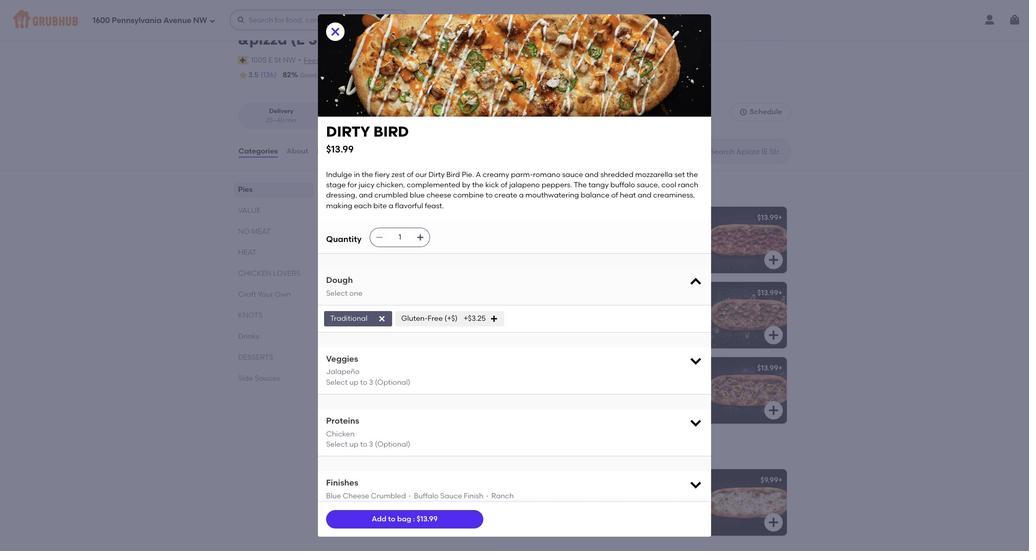 Task type: vqa. For each thing, say whether or not it's contained in the screenshot.
DRESSING,
yes



Task type: describe. For each thing, give the bounding box(es) containing it.
crumbled
[[375, 191, 408, 200]]

categories
[[239, 147, 278, 156]]

new g
[[343, 214, 368, 222]]

underpin
[[343, 249, 374, 258]]

cheese
[[343, 476, 371, 485]]

and up fresh
[[370, 239, 384, 247]]

yet
[[343, 270, 353, 278]]

about
[[287, 147, 308, 156]]

to left bag
[[388, 515, 396, 524]]

free
[[428, 314, 443, 323]]

lil roni
[[572, 214, 603, 222]]

switch location
[[331, 56, 384, 64]]

quantity
[[326, 234, 362, 244]]

min inside the pickup 0.6 mi • 10–20 min
[[387, 117, 398, 124]]

0 horizontal spatial the
[[362, 171, 373, 179]]

maverick image
[[710, 282, 787, 349]]

cheese pie
[[343, 476, 384, 485]]

into
[[359, 228, 373, 237]]

ranch
[[492, 492, 514, 501]]

new g image
[[481, 207, 558, 274]]

flavorful
[[395, 202, 423, 210]]

delivery 25–40 min
[[266, 108, 297, 124]]

correct
[[431, 72, 454, 79]]

1 horizontal spatial pies
[[334, 183, 357, 196]]

creating
[[393, 259, 422, 268]]

dirty for dirty bird $13.99
[[326, 123, 370, 140]]

pie:
[[413, 228, 425, 237]]

(optional) for proteins
[[375, 440, 411, 449]]

$13.99 for new g image
[[528, 214, 549, 222]]

location
[[356, 56, 384, 64]]

sauce
[[440, 492, 462, 501]]

one
[[350, 289, 363, 298]]

1600
[[93, 16, 110, 25]]

$13.99 inside dirty bird $13.99
[[326, 143, 354, 155]]

drinks tab
[[238, 331, 310, 342]]

bite
[[374, 202, 387, 210]]

white pie image
[[710, 470, 787, 536]]

chicken
[[326, 430, 355, 439]]

drinks
[[238, 332, 259, 341]]

bird for dirty bird
[[366, 364, 383, 373]]

gluten-
[[401, 314, 428, 323]]

correct order
[[431, 72, 471, 79]]

reviews button
[[317, 133, 346, 170]]

main navigation navigation
[[0, 0, 1030, 40]]

mouthwatering
[[526, 191, 579, 200]]

on
[[357, 72, 366, 79]]

(e
[[291, 31, 305, 48]]

finishes
[[326, 479, 358, 488]]

3.5
[[248, 71, 259, 79]]

heat
[[620, 191, 636, 200]]

+ for new g
[[779, 214, 783, 222]]

schedule
[[750, 108, 783, 116]]

$13.99 + for dirty bird
[[758, 364, 783, 373]]

adventure.
[[413, 270, 450, 278]]

buffalo
[[611, 181, 635, 190]]

nw for 1600 pennsylvania avenue nw
[[193, 16, 207, 25]]

balance
[[581, 191, 610, 200]]

select inside veggies jalapeño select up to 3 (optional)
[[326, 378, 348, 387]]

0 horizontal spatial of
[[407, 171, 414, 179]]

delivery
[[383, 72, 406, 79]]

st
[[274, 56, 281, 64]]

like
[[411, 502, 423, 511]]

time
[[368, 72, 381, 79]]

0 horizontal spatial a
[[389, 202, 393, 210]]

and up timeless
[[434, 249, 448, 258]]

• inside the pickup 0.6 mi • 10–20 min
[[364, 117, 366, 124]]

dirty bird
[[343, 364, 383, 373]]

timeless
[[431, 259, 459, 268]]

$13.99 for maverick image
[[758, 289, 779, 298]]

knots
[[238, 311, 263, 320]]

new
[[343, 214, 360, 222]]

2 as from the left
[[381, 502, 389, 511]]

svg image inside "main navigation" navigation
[[237, 16, 245, 24]]

a inside dive into our new g pie: classic tomato and our secret 't' sauce underpin fresh mozzarella and fragrant basil, creating a timeless yet tantalizing taste adventure.
[[424, 259, 429, 268]]

dirty bird button
[[337, 358, 558, 424]]

juicy
[[359, 181, 375, 190]]

chicken,
[[376, 181, 405, 190]]

buffalo
[[414, 492, 439, 501]]

dough select one
[[326, 276, 363, 298]]

pie
[[373, 476, 384, 485]]

finish
[[464, 492, 484, 501]]

parm-
[[511, 171, 533, 179]]

Search &pizza (E Street) search field
[[709, 147, 788, 157]]

complemented
[[407, 181, 461, 190]]

you'd
[[391, 502, 409, 511]]

(+$)
[[445, 314, 458, 323]]

$13.99 + for american honey
[[758, 289, 783, 298]]

pie.
[[462, 171, 474, 179]]

't'
[[422, 239, 430, 247]]

traditional
[[330, 314, 368, 323]]

subscription pass image
[[238, 56, 249, 64]]

$13.99 for @me don't sub me image
[[758, 364, 779, 373]]

feast.
[[425, 202, 444, 210]]

good
[[300, 72, 317, 79]]

proteins
[[326, 416, 359, 426]]

zest
[[392, 171, 405, 179]]

finishes blue cheese crumbled ∙ buffalo sauce finish ∙ ranch select as many as you'd like (optional)
[[326, 479, 514, 511]]

1 horizontal spatial value
[[334, 446, 370, 458]]

avenue
[[164, 16, 191, 25]]

mi
[[355, 117, 362, 124]]

delivery
[[269, 108, 294, 115]]

1005 e st nw
[[251, 56, 296, 64]]

side sauces
[[238, 374, 280, 383]]

&pizza (e street) logo image
[[747, 4, 783, 40]]

sauce inside indulge in the fiery zest of our dirty bird pie. a creamy parm-romano sauce and shredded mozzarella set the stage for juicy chicken, complemented by the kick of jalapeno peppers. the tangy buffalo sauce, cool ranch dressing, and crumbled blue cheese combine to create a mouthwatering balance of heat and creaminess, making each bite a flavorful feast.
[[562, 171, 583, 179]]

pies tab
[[238, 184, 310, 195]]

chicken lovers
[[238, 269, 301, 278]]

82
[[283, 71, 291, 79]]

2 horizontal spatial of
[[612, 191, 618, 200]]

no
[[238, 227, 250, 236]]

83
[[340, 71, 349, 79]]

&pizza
[[238, 31, 287, 48]]

jalapeño
[[326, 368, 360, 377]]

$13.99 + for new g
[[758, 214, 783, 222]]

knots tab
[[238, 310, 310, 321]]

cheese pie image
[[481, 470, 558, 536]]

@me don't sub me image
[[710, 358, 787, 424]]

on time delivery
[[357, 72, 406, 79]]

dirty bird image
[[481, 358, 558, 424]]

american honey
[[343, 289, 410, 298]]

desserts
[[238, 353, 273, 362]]

sauce inside dive into our new g pie: classic tomato and our secret 't' sauce underpin fresh mozzarella and fragrant basil, creating a timeless yet tantalizing taste adventure.
[[432, 239, 453, 247]]

1 vertical spatial of
[[501, 181, 508, 190]]

$13.99 for lil roni image
[[758, 214, 779, 222]]

veggies jalapeño select up to 3 (optional)
[[326, 354, 411, 387]]

many
[[359, 502, 379, 511]]

• fees
[[298, 56, 320, 65]]

creamy
[[483, 171, 509, 179]]

+ for american honey
[[779, 289, 783, 298]]

nw for 1005 e st nw
[[283, 56, 296, 64]]



Task type: locate. For each thing, give the bounding box(es) containing it.
(optional) inside veggies jalapeño select up to 3 (optional)
[[375, 378, 411, 387]]

indulge in the fiery zest of our dirty bird pie. a creamy parm-romano sauce and shredded mozzarella set the stage for juicy chicken, complemented by the kick of jalapeno peppers. the tangy buffalo sauce, cool ranch dressing, and crumbled blue cheese combine to create a mouthwatering balance of heat and creaminess, making each bite a flavorful feast.
[[326, 171, 700, 210]]

combine
[[453, 191, 484, 200]]

0 vertical spatial our
[[416, 171, 427, 179]]

+ for cheese pie
[[779, 476, 783, 485]]

our left dirty
[[416, 171, 427, 179]]

0 vertical spatial dirty
[[326, 123, 370, 140]]

crumbled
[[371, 492, 406, 501]]

g down each
[[362, 214, 368, 222]]

2 min from the left
[[387, 117, 398, 124]]

1 horizontal spatial •
[[364, 117, 366, 124]]

(optional) down sauce
[[424, 502, 460, 511]]

0 horizontal spatial mozzarella
[[394, 249, 432, 258]]

chicken
[[238, 269, 271, 278]]

create
[[495, 191, 518, 200]]

fees button
[[303, 55, 320, 67]]

our right into
[[374, 228, 386, 237]]

indulge
[[326, 171, 352, 179]]

(136)
[[261, 71, 277, 79]]

creaminess,
[[654, 191, 695, 200]]

value tab
[[238, 205, 310, 216]]

order
[[455, 72, 471, 79]]

0 horizontal spatial nw
[[193, 16, 207, 25]]

2 vertical spatial of
[[612, 191, 618, 200]]

• right mi
[[364, 117, 366, 124]]

10–20
[[368, 117, 385, 124]]

2 vertical spatial our
[[386, 239, 397, 247]]

select down jalapeño
[[326, 378, 348, 387]]

1 vertical spatial dirty
[[343, 364, 364, 373]]

ranch
[[678, 181, 699, 190]]

a down crumbled
[[389, 202, 393, 210]]

secret
[[399, 239, 421, 247]]

up for veggies
[[350, 378, 359, 387]]

svg image
[[237, 16, 245, 24], [329, 26, 342, 38], [740, 108, 748, 116], [417, 234, 425, 242], [768, 254, 780, 266], [689, 275, 703, 289], [490, 315, 498, 323], [538, 329, 551, 342], [538, 405, 551, 417], [689, 416, 703, 430]]

mozzarella inside dive into our new g pie: classic tomato and our secret 't' sauce underpin fresh mozzarella and fragrant basil, creating a timeless yet tantalizing taste adventure.
[[394, 249, 432, 258]]

Input item quantity number field
[[389, 228, 411, 247]]

0 vertical spatial nw
[[193, 16, 207, 25]]

0 vertical spatial value
[[238, 206, 261, 215]]

(optional) inside the proteins chicken select up to 3 (optional)
[[375, 440, 411, 449]]

3 inside veggies jalapeño select up to 3 (optional)
[[369, 378, 373, 387]]

+ for dirty bird
[[779, 364, 783, 373]]

of
[[407, 171, 414, 179], [501, 181, 508, 190], [612, 191, 618, 200]]

0 vertical spatial •
[[298, 56, 301, 64]]

making
[[326, 202, 352, 210]]

the
[[574, 181, 587, 190]]

1 select from the top
[[326, 289, 348, 298]]

• left fees on the top left of the page
[[298, 56, 301, 64]]

up for proteins
[[350, 440, 359, 449]]

dirty for dirty bird
[[343, 364, 364, 373]]

nw
[[193, 16, 207, 25], [283, 56, 296, 64]]

0 horizontal spatial sauce
[[432, 239, 453, 247]]

1 vertical spatial our
[[374, 228, 386, 237]]

(optional) inside finishes blue cheese crumbled ∙ buffalo sauce finish ∙ ranch select as many as you'd like (optional)
[[424, 502, 460, 511]]

american honey image
[[481, 282, 558, 349]]

bird right jalapeño
[[366, 364, 383, 373]]

bird inside dirty bird $13.99
[[374, 123, 409, 140]]

1 vertical spatial (optional)
[[375, 440, 411, 449]]

2 ∙ from the left
[[485, 492, 490, 501]]

of right 'zest'
[[407, 171, 414, 179]]

(optional) for veggies
[[375, 378, 411, 387]]

∙
[[408, 492, 412, 501], [485, 492, 490, 501]]

1600 pennsylvania avenue nw
[[93, 16, 207, 25]]

3 select from the top
[[326, 440, 348, 449]]

•
[[298, 56, 301, 64], [364, 117, 366, 124]]

∙ up like
[[408, 492, 412, 501]]

0 vertical spatial a
[[519, 191, 524, 200]]

up down jalapeño
[[350, 378, 359, 387]]

pies up value tab
[[238, 185, 253, 194]]

sauce down classic
[[432, 239, 453, 247]]

0 horizontal spatial g
[[362, 214, 368, 222]]

street)
[[308, 31, 357, 48]]

switch
[[331, 56, 354, 64]]

1 horizontal spatial min
[[387, 117, 398, 124]]

2 select from the top
[[326, 378, 348, 387]]

up inside veggies jalapeño select up to 3 (optional)
[[350, 378, 359, 387]]

craft your own tab
[[238, 289, 310, 300]]

nw right the st
[[283, 56, 296, 64]]

pennsylvania
[[112, 16, 162, 25]]

blue
[[326, 492, 341, 501]]

mozzarella down "secret"
[[394, 249, 432, 258]]

1 horizontal spatial a
[[424, 259, 429, 268]]

1 horizontal spatial ∙
[[485, 492, 490, 501]]

the
[[362, 171, 373, 179], [687, 171, 698, 179], [472, 181, 484, 190]]

to up cheese pie
[[360, 440, 368, 449]]

1 horizontal spatial as
[[381, 502, 389, 511]]

food
[[318, 72, 332, 79]]

sauce
[[562, 171, 583, 179], [432, 239, 453, 247]]

1 horizontal spatial nw
[[283, 56, 296, 64]]

lil roni image
[[710, 207, 787, 274]]

dirty down veggies
[[343, 364, 364, 373]]

craft
[[238, 290, 256, 299]]

g inside dive into our new g pie: classic tomato and our secret 't' sauce underpin fresh mozzarella and fragrant basil, creating a timeless yet tantalizing taste adventure.
[[405, 228, 411, 237]]

classic
[[427, 228, 450, 237]]

value down chicken
[[334, 446, 370, 458]]

kick
[[486, 181, 499, 190]]

0 horizontal spatial min
[[286, 117, 297, 124]]

(optional)
[[375, 378, 411, 387], [375, 440, 411, 449], [424, 502, 460, 511]]

1 vertical spatial up
[[350, 440, 359, 449]]

and down sauce,
[[638, 191, 652, 200]]

select inside dough select one
[[326, 289, 348, 298]]

nw inside "main navigation" navigation
[[193, 16, 207, 25]]

0 horizontal spatial ∙
[[408, 492, 412, 501]]

svg image
[[1009, 14, 1021, 26], [209, 18, 215, 24], [376, 234, 384, 242], [378, 315, 386, 323], [768, 329, 780, 342], [689, 354, 703, 368], [768, 405, 780, 417], [689, 478, 703, 492], [768, 517, 780, 529]]

chicken lovers tab
[[238, 268, 310, 279]]

0 vertical spatial (optional)
[[375, 378, 411, 387]]

and down juicy
[[359, 191, 373, 200]]

mozzarella inside indulge in the fiery zest of our dirty bird pie. a creamy parm-romano sauce and shredded mozzarella set the stage for juicy chicken, complemented by the kick of jalapeno peppers. the tangy buffalo sauce, cool ranch dressing, and crumbled blue cheese combine to create a mouthwatering balance of heat and creaminess, making each bite a flavorful feast.
[[636, 171, 673, 179]]

star icon image
[[238, 70, 248, 80]]

1 3 from the top
[[369, 378, 373, 387]]

svg image inside 'schedule' button
[[740, 108, 748, 116]]

nw right avenue at top left
[[193, 16, 207, 25]]

schedule button
[[731, 103, 791, 122]]

as down the crumbled
[[381, 502, 389, 511]]

own
[[275, 290, 291, 299]]

of down buffalo
[[612, 191, 618, 200]]

cheese
[[427, 191, 452, 200]]

mozzarella up sauce,
[[636, 171, 673, 179]]

0 vertical spatial g
[[362, 214, 368, 222]]

to inside veggies jalapeño select up to 3 (optional)
[[360, 378, 368, 387]]

the up juicy
[[362, 171, 373, 179]]

gluten-free (+$)
[[401, 314, 458, 323]]

proteins chicken select up to 3 (optional)
[[326, 416, 411, 449]]

new
[[388, 228, 403, 237]]

shredded
[[601, 171, 634, 179]]

to down 'kick'
[[486, 191, 493, 200]]

bird down pickup
[[374, 123, 409, 140]]

0 vertical spatial mozzarella
[[636, 171, 673, 179]]

min down delivery
[[286, 117, 297, 124]]

g
[[362, 214, 368, 222], [405, 228, 411, 237]]

1 vertical spatial •
[[364, 117, 366, 124]]

select down dough
[[326, 289, 348, 298]]

sauce up 'the'
[[562, 171, 583, 179]]

2 vertical spatial (optional)
[[424, 502, 460, 511]]

cool
[[662, 181, 677, 190]]

3 down dirty bird
[[369, 378, 373, 387]]

heat tab
[[238, 247, 310, 258]]

2 horizontal spatial a
[[519, 191, 524, 200]]

+
[[549, 214, 553, 222], [779, 214, 783, 222], [779, 289, 783, 298], [779, 364, 783, 373], [779, 476, 783, 485]]

our down new
[[386, 239, 397, 247]]

basil,
[[373, 259, 391, 268]]

a down the jalapeno
[[519, 191, 524, 200]]

2 up from the top
[[350, 440, 359, 449]]

0 vertical spatial of
[[407, 171, 414, 179]]

$9.99
[[761, 476, 779, 485]]

value inside tab
[[238, 206, 261, 215]]

dressing,
[[326, 191, 357, 200]]

1 vertical spatial mozzarella
[[394, 249, 432, 258]]

g up "secret"
[[405, 228, 411, 237]]

meat
[[252, 227, 271, 236]]

as
[[350, 502, 358, 511], [381, 502, 389, 511]]

blue
[[410, 191, 425, 200]]

each
[[354, 202, 372, 210]]

option group containing delivery 25–40 min
[[238, 103, 414, 129]]

1 horizontal spatial g
[[405, 228, 411, 237]]

$13.99 +
[[528, 214, 553, 222], [758, 214, 783, 222], [758, 289, 783, 298], [758, 364, 783, 373]]

the down a
[[472, 181, 484, 190]]

1 ∙ from the left
[[408, 492, 412, 501]]

up inside the proteins chicken select up to 3 (optional)
[[350, 440, 359, 449]]

to inside the proteins chicken select up to 3 (optional)
[[360, 440, 368, 449]]

good food
[[300, 72, 332, 79]]

the up ranch
[[687, 171, 698, 179]]

our inside indulge in the fiery zest of our dirty bird pie. a creamy parm-romano sauce and shredded mozzarella set the stage for juicy chicken, complemented by the kick of jalapeno peppers. the tangy buffalo sauce, cool ranch dressing, and crumbled blue cheese combine to create a mouthwatering balance of heat and creaminess, making each bite a flavorful feast.
[[416, 171, 427, 179]]

bird
[[374, 123, 409, 140], [366, 364, 383, 373]]

pickup 0.6 mi • 10–20 min
[[344, 108, 398, 124]]

2 horizontal spatial the
[[687, 171, 698, 179]]

dough
[[326, 276, 353, 285]]

select down chicken
[[326, 440, 348, 449]]

bird
[[447, 171, 460, 179]]

1 vertical spatial 3
[[369, 440, 373, 449]]

and
[[585, 171, 599, 179], [359, 191, 373, 200], [638, 191, 652, 200], [370, 239, 384, 247], [434, 249, 448, 258]]

up down chicken
[[350, 440, 359, 449]]

75
[[414, 71, 422, 79]]

2 3 from the top
[[369, 440, 373, 449]]

min right 10–20
[[387, 117, 398, 124]]

1 horizontal spatial mozzarella
[[636, 171, 673, 179]]

0 vertical spatial bird
[[374, 123, 409, 140]]

option group
[[238, 103, 414, 129]]

side sauces tab
[[238, 373, 310, 384]]

1 vertical spatial a
[[389, 202, 393, 210]]

min inside delivery 25–40 min
[[286, 117, 297, 124]]

select inside the proteins chicken select up to 3 (optional)
[[326, 440, 348, 449]]

• inside the • fees
[[298, 56, 301, 64]]

0 vertical spatial sauce
[[562, 171, 583, 179]]

3 for proteins
[[369, 440, 373, 449]]

lil
[[572, 214, 582, 222]]

3 up pie at the bottom left of page
[[369, 440, 373, 449]]

1005 e st nw button
[[251, 55, 296, 66]]

0 horizontal spatial •
[[298, 56, 301, 64]]

dirty inside dirty bird $13.99
[[326, 123, 370, 140]]

1 horizontal spatial of
[[501, 181, 508, 190]]

$13.99
[[326, 143, 354, 155], [528, 214, 549, 222], [758, 214, 779, 222], [758, 289, 779, 298], [758, 364, 779, 373], [417, 515, 438, 524]]

as down cheese
[[350, 502, 358, 511]]

1 vertical spatial sauce
[[432, 239, 453, 247]]

select inside finishes blue cheese crumbled ∙ buffalo sauce finish ∙ ranch select as many as you'd like (optional)
[[326, 502, 348, 511]]

1 vertical spatial nw
[[283, 56, 296, 64]]

4 select from the top
[[326, 502, 348, 511]]

and up tangy
[[585, 171, 599, 179]]

(optional) down dirty bird
[[375, 378, 411, 387]]

1 min from the left
[[286, 117, 297, 124]]

to inside indulge in the fiery zest of our dirty bird pie. a creamy parm-romano sauce and shredded mozzarella set the stage for juicy chicken, complemented by the kick of jalapeno peppers. the tangy buffalo sauce, cool ranch dressing, and crumbled blue cheese combine to create a mouthwatering balance of heat and creaminess, making each bite a flavorful feast.
[[486, 191, 493, 200]]

reviews
[[317, 147, 346, 156]]

bird for dirty bird $13.99
[[374, 123, 409, 140]]

a up adventure.
[[424, 259, 429, 268]]

0 vertical spatial up
[[350, 378, 359, 387]]

(optional) up pie at the bottom left of page
[[375, 440, 411, 449]]

desserts tab
[[238, 352, 310, 363]]

0 vertical spatial 3
[[369, 378, 373, 387]]

nw inside button
[[283, 56, 296, 64]]

1 vertical spatial bird
[[366, 364, 383, 373]]

select down blue
[[326, 502, 348, 511]]

bird inside button
[[366, 364, 383, 373]]

no meat tab
[[238, 226, 310, 237]]

about button
[[286, 133, 309, 170]]

3 inside the proteins chicken select up to 3 (optional)
[[369, 440, 373, 449]]

1 vertical spatial g
[[405, 228, 411, 237]]

1 horizontal spatial the
[[472, 181, 484, 190]]

your
[[258, 290, 273, 299]]

dirty bird $13.99
[[326, 123, 409, 155]]

0 horizontal spatial pies
[[238, 185, 253, 194]]

dirty inside dirty bird button
[[343, 364, 364, 373]]

0 horizontal spatial value
[[238, 206, 261, 215]]

1 as from the left
[[350, 502, 358, 511]]

1 vertical spatial value
[[334, 446, 370, 458]]

heat
[[238, 248, 257, 257]]

dirty up reviews in the top left of the page
[[326, 123, 370, 140]]

3 for veggies
[[369, 378, 373, 387]]

dive into our new g pie: classic tomato and our secret 't' sauce underpin fresh mozzarella and fragrant basil, creating a timeless yet tantalizing taste adventure.
[[343, 228, 459, 278]]

2 vertical spatial a
[[424, 259, 429, 268]]

pies down the indulge on the top left
[[334, 183, 357, 196]]

∙ right finish
[[485, 492, 490, 501]]

pies inside 'tab'
[[238, 185, 253, 194]]

of up create
[[501, 181, 508, 190]]

1 up from the top
[[350, 378, 359, 387]]

lovers
[[273, 269, 301, 278]]

value up "no meat"
[[238, 206, 261, 215]]

1 horizontal spatial sauce
[[562, 171, 583, 179]]

taste
[[394, 270, 411, 278]]

sauce,
[[637, 181, 660, 190]]

to down dirty bird
[[360, 378, 368, 387]]

0 horizontal spatial as
[[350, 502, 358, 511]]



